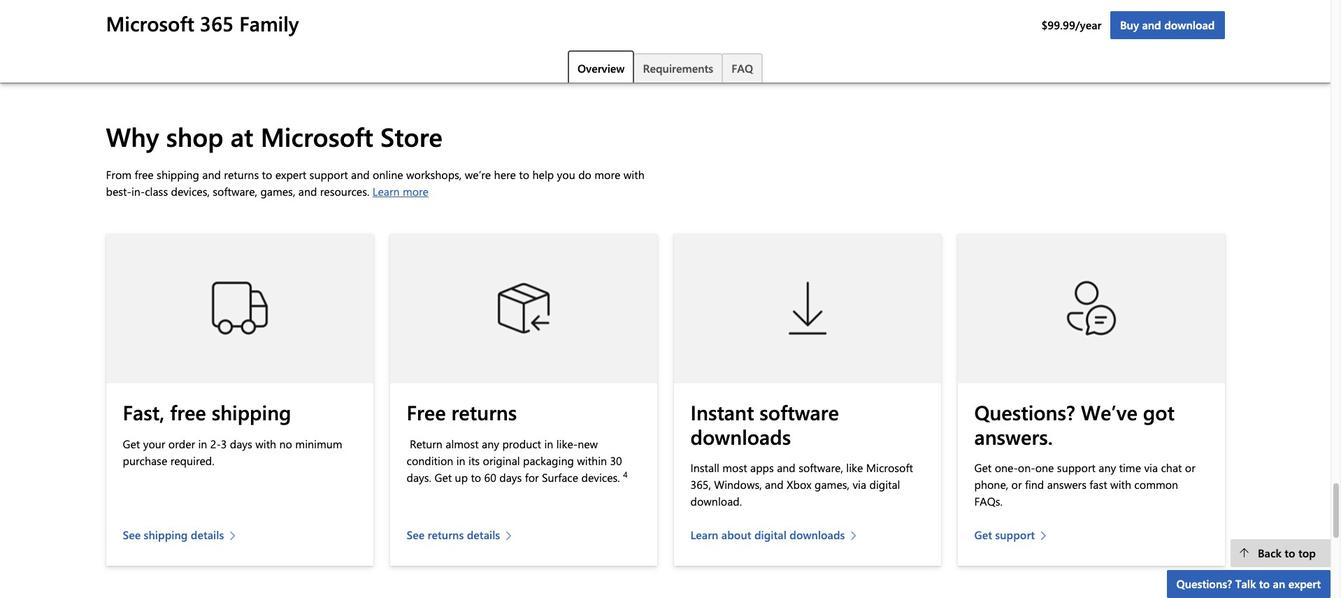 Task type: vqa. For each thing, say whether or not it's contained in the screenshot.
the top Learn
yes



Task type: describe. For each thing, give the bounding box(es) containing it.
you
[[557, 167, 576, 182]]

and up xbox on the right bottom
[[777, 461, 796, 475]]

1 horizontal spatial or
[[1186, 461, 1196, 475]]

see for fast, free shipping
[[123, 528, 141, 542]]

and inside button
[[1143, 17, 1162, 32]]

chat
[[1162, 461, 1183, 475]]

like
[[847, 461, 863, 475]]

back
[[1258, 546, 1282, 560]]

get for get your order in 2-3 days with no minimum purchase required.
[[123, 436, 140, 451]]

via inside get one-on-one support any time via chat or phone, or find answers fast with common faqs.
[[1145, 461, 1159, 475]]

to left the help on the left top
[[519, 167, 530, 182]]

back to top link
[[1231, 539, 1331, 567]]

designed
[[337, 21, 382, 36]]

fast
[[1090, 477, 1108, 492]]

shipping for from free shipping and returns to expert support and online workshops, we're here to help you do more with best-in-class devices, software, games, and resources.
[[157, 167, 199, 182]]

purchase
[[123, 453, 167, 468]]

minimum
[[295, 436, 342, 451]]

instant software downloads
[[691, 399, 839, 449]]

instant
[[691, 399, 754, 425]]

returns for free returns
[[452, 399, 517, 425]]

support inside get support link
[[996, 528, 1035, 542]]

questions? talk to an expert
[[1177, 576, 1321, 591]]

details for returns
[[467, 528, 500, 542]]

find
[[1026, 477, 1045, 492]]

time
[[1120, 461, 1142, 475]]

online
[[373, 167, 403, 182]]

365
[[200, 10, 234, 36]]

free for fast,
[[170, 399, 206, 425]]

faq
[[732, 61, 753, 76]]

phone,
[[975, 477, 1009, 492]]

resources.
[[320, 184, 370, 198]]

at
[[231, 119, 254, 153]]

your
[[143, 436, 165, 451]]

returns for see returns details
[[428, 528, 464, 542]]

talk
[[1236, 576, 1257, 591]]

free
[[407, 399, 446, 425]]

microsoft inside install most apps and software, like microsoft 365, windows, and xbox games, via digital download.
[[867, 461, 914, 475]]

get inside return almost any product in like-new condition in its original packaging within 30 days. get up to 60 days for surface devices. 4
[[435, 470, 452, 484]]

days.
[[407, 470, 432, 484]]

make
[[398, 21, 425, 36]]

one-
[[995, 461, 1018, 475]]

here
[[494, 167, 516, 182]]

condition
[[407, 453, 454, 468]]

any inside get one-on-one support any time via chat or phone, or find answers fast with common faqs.
[[1099, 461, 1117, 475]]

in inside the get your order in 2-3 days with no minimum purchase required.
[[198, 436, 207, 451]]

best-
[[106, 184, 131, 198]]

everyone.
[[571, 21, 618, 36]]

to inside questions? talk to an expert dropdown button
[[1260, 576, 1271, 591]]

creation
[[458, 21, 498, 36]]

learn more about microsoft 365 family. tab list
[[106, 50, 1225, 84]]

answers
[[1048, 477, 1087, 492]]

learn about digital downloads
[[691, 528, 845, 542]]

new
[[578, 436, 598, 451]]

free for from
[[135, 167, 154, 182]]

fast, free shipping
[[123, 399, 291, 425]]

learn about digital downloads link
[[691, 527, 864, 544]]

software, inside install most apps and software, like microsoft 365, windows, and xbox games, via digital download.
[[799, 461, 844, 475]]

get support link
[[975, 527, 1054, 544]]

and up resources.
[[351, 167, 370, 182]]

see returns details
[[407, 528, 500, 542]]

download
[[1165, 17, 1215, 32]]

questions? we've got answers.
[[975, 399, 1175, 449]]

its
[[469, 453, 480, 468]]

4
[[623, 468, 628, 480]]

install
[[691, 461, 720, 475]]

an
[[1274, 576, 1286, 591]]

microsoft 365 family
[[106, 10, 299, 36]]

to inside back to top link
[[1285, 546, 1296, 560]]

60
[[485, 470, 497, 484]]

one
[[1036, 461, 1055, 475]]

windows,
[[714, 477, 762, 492]]

up
[[455, 470, 468, 484]]

install most apps and software, like microsoft 365, windows, and xbox games, via digital download.
[[691, 461, 914, 509]]

on-
[[1018, 461, 1036, 475]]

digital inside install most apps and software, like microsoft 365, windows, and xbox games, via digital download.
[[870, 477, 901, 492]]

questions? talk to an expert button
[[1167, 570, 1331, 598]]

software
[[760, 399, 839, 425]]

top
[[1299, 546, 1317, 560]]

got
[[1144, 399, 1175, 425]]

see shipping details link
[[123, 527, 243, 544]]

questions? for questions? talk to an expert
[[1177, 576, 1233, 591]]

like-
[[557, 436, 578, 451]]

original
[[483, 453, 520, 468]]

requirements
[[643, 61, 714, 76]]

$99.99/year
[[1042, 17, 1102, 32]]

1 horizontal spatial in
[[457, 453, 466, 468]]

overview link
[[568, 50, 635, 84]]

devices,
[[171, 184, 210, 198]]

and left resources.
[[299, 184, 317, 198]]

for inside return almost any product in like-new condition in its original packaging within 30 days. get up to 60 days for surface devices. 4
[[525, 470, 539, 484]]

fast,
[[123, 399, 165, 425]]

learn for learn more
[[373, 184, 400, 198]]

to left make
[[385, 21, 395, 36]]

0 vertical spatial for
[[554, 21, 568, 36]]

shop
[[166, 119, 224, 153]]

0 horizontal spatial microsoft
[[106, 10, 194, 36]]

return almost any product in like-new condition in its original packaging within 30 days. get up to 60 days for surface devices. 4
[[407, 436, 628, 484]]

most
[[723, 461, 748, 475]]



Task type: locate. For each thing, give the bounding box(es) containing it.
any
[[482, 436, 499, 451], [1099, 461, 1117, 475]]

0 vertical spatial software,
[[213, 184, 257, 198]]

microsoft left the 365 at left
[[106, 10, 194, 36]]

for
[[554, 21, 568, 36], [525, 470, 539, 484]]

any up fast at the bottom of page
[[1099, 461, 1117, 475]]

to left an at the right bottom of the page
[[1260, 576, 1271, 591]]

0 horizontal spatial software,
[[213, 184, 257, 198]]

shipping for fast, free shipping
[[212, 399, 291, 425]]

microsoft
[[106, 10, 194, 36], [261, 119, 373, 153], [867, 461, 914, 475]]

more right do
[[595, 167, 621, 182]]

expert right an at the right bottom of the page
[[1289, 576, 1321, 591]]

free up order
[[170, 399, 206, 425]]

software, right the devices,
[[213, 184, 257, 198]]

workshops,
[[406, 167, 462, 182]]

1 vertical spatial shipping
[[212, 399, 291, 425]]

2 vertical spatial microsoft
[[867, 461, 914, 475]]

1 horizontal spatial digital
[[870, 477, 901, 492]]

back to top
[[1258, 546, 1317, 560]]

1 vertical spatial days
[[500, 470, 522, 484]]

do
[[579, 167, 592, 182]]

get inside get one-on-one support any time via chat or phone, or find answers fast with common faqs.
[[975, 461, 992, 475]]

0 horizontal spatial support
[[310, 167, 348, 182]]

2 details from the left
[[467, 528, 500, 542]]

a free in-browser video editing platform designed to make video creation accessible for everyone.
[[135, 21, 618, 36]]

0 horizontal spatial with
[[256, 436, 276, 451]]

any up original
[[482, 436, 499, 451]]

0 vertical spatial shipping
[[157, 167, 199, 182]]

days right 3
[[230, 436, 252, 451]]

to left top
[[1285, 546, 1296, 560]]

and down apps
[[765, 477, 784, 492]]

1 vertical spatial learn
[[691, 528, 719, 542]]

software, up xbox on the right bottom
[[799, 461, 844, 475]]

questions? inside dropdown button
[[1177, 576, 1233, 591]]

1 horizontal spatial expert
[[1289, 576, 1321, 591]]

more down the workshops,
[[403, 184, 429, 198]]

get left up in the left bottom of the page
[[435, 470, 452, 484]]

learn inside learn about digital downloads link
[[691, 528, 719, 542]]

returns up almost
[[452, 399, 517, 425]]

0 vertical spatial or
[[1186, 461, 1196, 475]]

questions? up on-
[[975, 399, 1076, 425]]

get for get one-on-one support any time via chat or phone, or find answers fast with common faqs.
[[975, 461, 992, 475]]

in-
[[167, 21, 181, 36], [131, 184, 145, 198]]

1 horizontal spatial video
[[428, 21, 455, 36]]

and up the devices,
[[202, 167, 221, 182]]

2 vertical spatial free
[[170, 399, 206, 425]]

learn down online
[[373, 184, 400, 198]]

0 vertical spatial more
[[595, 167, 621, 182]]

free inside from free shipping and returns to expert support and online workshops, we're here to help you do more with best-in-class devices, software, games, and resources.
[[135, 167, 154, 182]]

why shop at microsoft store
[[106, 119, 443, 153]]

0 horizontal spatial in-
[[131, 184, 145, 198]]

see inside see shipping details link
[[123, 528, 141, 542]]

games, down why shop at microsoft store
[[261, 184, 295, 198]]

microsoft up resources.
[[261, 119, 373, 153]]

we're
[[465, 167, 491, 182]]

2-
[[210, 436, 221, 451]]

1 vertical spatial free
[[135, 167, 154, 182]]

expert down why shop at microsoft store
[[275, 167, 307, 182]]

downloads up the most
[[691, 423, 791, 449]]

1 vertical spatial more
[[403, 184, 429, 198]]

with left no
[[256, 436, 276, 451]]

free up 'class'
[[135, 167, 154, 182]]

1 horizontal spatial learn
[[691, 528, 719, 542]]

digital
[[870, 477, 901, 492], [755, 528, 787, 542]]

0 horizontal spatial more
[[403, 184, 429, 198]]

get support
[[975, 528, 1035, 542]]

about
[[722, 528, 752, 542]]

for left everyone.
[[554, 21, 568, 36]]

see shipping details
[[123, 528, 224, 542]]

with down time
[[1111, 477, 1132, 492]]

and right buy at right top
[[1143, 17, 1162, 32]]

any inside return almost any product in like-new condition in its original packaging within 30 days. get up to 60 days for surface devices. 4
[[482, 436, 499, 451]]

support
[[310, 167, 348, 182], [1058, 461, 1096, 475], [996, 528, 1035, 542]]

1 video from the left
[[223, 21, 250, 36]]

2 vertical spatial with
[[1111, 477, 1132, 492]]

learn more
[[373, 184, 429, 198]]

1 horizontal spatial days
[[500, 470, 522, 484]]

see
[[123, 528, 141, 542], [407, 528, 425, 542]]

expert inside from free shipping and returns to expert support and online workshops, we're here to help you do more with best-in-class devices, software, games, and resources.
[[275, 167, 307, 182]]

download.
[[691, 494, 742, 509]]

see inside "see returns details" link
[[407, 528, 425, 542]]

1 horizontal spatial games,
[[815, 477, 850, 492]]

required.
[[170, 453, 215, 468]]

help
[[533, 167, 554, 182]]

support up resources.
[[310, 167, 348, 182]]

0 vertical spatial in-
[[167, 21, 181, 36]]

more inside from free shipping and returns to expert support and online workshops, we're here to help you do more with best-in-class devices, software, games, and resources.
[[595, 167, 621, 182]]

get for get support
[[975, 528, 993, 542]]

family
[[239, 10, 299, 36]]

support inside get one-on-one support any time via chat or phone, or find answers fast with common faqs.
[[1058, 461, 1096, 475]]

1 horizontal spatial software,
[[799, 461, 844, 475]]

2 video from the left
[[428, 21, 455, 36]]

2 horizontal spatial with
[[1111, 477, 1132, 492]]

0 horizontal spatial days
[[230, 436, 252, 451]]

0 vertical spatial downloads
[[691, 423, 791, 449]]

1 vertical spatial expert
[[1289, 576, 1321, 591]]

1 vertical spatial questions?
[[1177, 576, 1233, 591]]

0 vertical spatial support
[[310, 167, 348, 182]]

1 horizontal spatial support
[[996, 528, 1035, 542]]

1 vertical spatial or
[[1012, 477, 1022, 492]]

order
[[168, 436, 195, 451]]

video
[[223, 21, 250, 36], [428, 21, 455, 36]]

1 horizontal spatial with
[[624, 167, 645, 182]]

surface
[[542, 470, 579, 484]]

1 horizontal spatial microsoft
[[261, 119, 373, 153]]

1 vertical spatial in-
[[131, 184, 145, 198]]

0 horizontal spatial games,
[[261, 184, 295, 198]]

0 horizontal spatial any
[[482, 436, 499, 451]]

2 horizontal spatial support
[[1058, 461, 1096, 475]]

days
[[230, 436, 252, 451], [500, 470, 522, 484]]

support up answers
[[1058, 461, 1096, 475]]

with
[[624, 167, 645, 182], [256, 436, 276, 451], [1111, 477, 1132, 492]]

get down faqs.
[[975, 528, 993, 542]]

1 vertical spatial downloads
[[790, 528, 845, 542]]

returns
[[224, 167, 259, 182], [452, 399, 517, 425], [428, 528, 464, 542]]

365,
[[691, 477, 711, 492]]

1 horizontal spatial see
[[407, 528, 425, 542]]

overview
[[578, 61, 625, 76]]

details
[[191, 528, 224, 542], [467, 528, 500, 542]]

0 horizontal spatial via
[[853, 477, 867, 492]]

0 vertical spatial free
[[145, 21, 164, 36]]

1 horizontal spatial via
[[1145, 461, 1159, 475]]

support down faqs.
[[996, 528, 1035, 542]]

1 horizontal spatial for
[[554, 21, 568, 36]]

requirements link
[[633, 53, 723, 83]]

get up phone,
[[975, 461, 992, 475]]

in- right a
[[167, 21, 181, 36]]

1 details from the left
[[191, 528, 224, 542]]

downloads down install most apps and software, like microsoft 365, windows, and xbox games, via digital download.
[[790, 528, 845, 542]]

0 horizontal spatial or
[[1012, 477, 1022, 492]]

a
[[135, 21, 142, 36]]

support inside from free shipping and returns to expert support and online workshops, we're here to help you do more with best-in-class devices, software, games, and resources.
[[310, 167, 348, 182]]

questions? inside questions? we've got answers.
[[975, 399, 1076, 425]]

1 horizontal spatial in-
[[167, 21, 181, 36]]

in- down from
[[131, 184, 145, 198]]

2 vertical spatial support
[[996, 528, 1035, 542]]

learn left about
[[691, 528, 719, 542]]

returns inside from free shipping and returns to expert support and online workshops, we're here to help you do more with best-in-class devices, software, games, and resources.
[[224, 167, 259, 182]]

1 vertical spatial any
[[1099, 461, 1117, 475]]

downloads inside instant software downloads
[[691, 423, 791, 449]]

editing
[[253, 21, 288, 36]]

0 horizontal spatial see
[[123, 528, 141, 542]]

0 vertical spatial questions?
[[975, 399, 1076, 425]]

browser
[[181, 21, 220, 36]]

days inside return almost any product in like-new condition in its original packaging within 30 days. get up to 60 days for surface devices. 4
[[500, 470, 522, 484]]

games, inside from free shipping and returns to expert support and online workshops, we're here to help you do more with best-in-class devices, software, games, and resources.
[[261, 184, 295, 198]]

games, inside install most apps and software, like microsoft 365, windows, and xbox games, via digital download.
[[815, 477, 850, 492]]

returns down up in the left bottom of the page
[[428, 528, 464, 542]]

to inside return almost any product in like-new condition in its original packaging within 30 days. get up to 60 days for surface devices. 4
[[471, 470, 481, 484]]

with inside the get your order in 2-3 days with no minimum purchase required.
[[256, 436, 276, 451]]

0 horizontal spatial video
[[223, 21, 250, 36]]

more
[[595, 167, 621, 182], [403, 184, 429, 198]]

1 vertical spatial support
[[1058, 461, 1096, 475]]

2 horizontal spatial in
[[545, 436, 554, 451]]

get inside the get your order in 2-3 days with no minimum purchase required.
[[123, 436, 140, 451]]

1 vertical spatial with
[[256, 436, 276, 451]]

get up purchase
[[123, 436, 140, 451]]

no
[[280, 436, 292, 451]]

0 vertical spatial via
[[1145, 461, 1159, 475]]

0 vertical spatial expert
[[275, 167, 307, 182]]

1 vertical spatial games,
[[815, 477, 850, 492]]

apps
[[751, 461, 774, 475]]

microsoft right like
[[867, 461, 914, 475]]

games, down like
[[815, 477, 850, 492]]

almost
[[446, 436, 479, 451]]

why
[[106, 119, 159, 153]]

xbox
[[787, 477, 812, 492]]

1 see from the left
[[123, 528, 141, 542]]

1 vertical spatial via
[[853, 477, 867, 492]]

see for free returns
[[407, 528, 425, 542]]

software,
[[213, 184, 257, 198], [799, 461, 844, 475]]

product
[[503, 436, 541, 451]]

in- inside from free shipping and returns to expert support and online workshops, we're here to help you do more with best-in-class devices, software, games, and resources.
[[131, 184, 145, 198]]

with inside from free shipping and returns to expert support and online workshops, we're here to help you do more with best-in-class devices, software, games, and resources.
[[624, 167, 645, 182]]

store
[[381, 119, 443, 153]]

0 vertical spatial returns
[[224, 167, 259, 182]]

2 see from the left
[[407, 528, 425, 542]]

0 horizontal spatial learn
[[373, 184, 400, 198]]

downloads
[[691, 423, 791, 449], [790, 528, 845, 542]]

or right chat
[[1186, 461, 1196, 475]]

to left 60
[[471, 470, 481, 484]]

expert inside dropdown button
[[1289, 576, 1321, 591]]

from
[[106, 167, 132, 182]]

0 horizontal spatial questions?
[[975, 399, 1076, 425]]

free
[[145, 21, 164, 36], [135, 167, 154, 182], [170, 399, 206, 425]]

0 vertical spatial digital
[[870, 477, 901, 492]]

and
[[1143, 17, 1162, 32], [202, 167, 221, 182], [351, 167, 370, 182], [299, 184, 317, 198], [777, 461, 796, 475], [765, 477, 784, 492]]

we've
[[1081, 399, 1138, 425]]

in left its
[[457, 453, 466, 468]]

learn for learn about digital downloads
[[691, 528, 719, 542]]

free returns
[[407, 399, 517, 425]]

with inside get one-on-one support any time via chat or phone, or find answers fast with common faqs.
[[1111, 477, 1132, 492]]

0 horizontal spatial for
[[525, 470, 539, 484]]

0 vertical spatial days
[[230, 436, 252, 451]]

0 horizontal spatial expert
[[275, 167, 307, 182]]

games,
[[261, 184, 295, 198], [815, 477, 850, 492]]

platform
[[291, 21, 333, 36]]

common
[[1135, 477, 1179, 492]]

via down like
[[853, 477, 867, 492]]

questions? for questions? we've got answers.
[[975, 399, 1076, 425]]

expert
[[275, 167, 307, 182], [1289, 576, 1321, 591]]

in left "2-"
[[198, 436, 207, 451]]

0 vertical spatial learn
[[373, 184, 400, 198]]

faqs.
[[975, 494, 1003, 509]]

software, inside from free shipping and returns to expert support and online workshops, we're here to help you do more with best-in-class devices, software, games, and resources.
[[213, 184, 257, 198]]

2 vertical spatial returns
[[428, 528, 464, 542]]

in
[[198, 436, 207, 451], [545, 436, 554, 451], [457, 453, 466, 468]]

1 vertical spatial digital
[[755, 528, 787, 542]]

free for a
[[145, 21, 164, 36]]

days inside the get your order in 2-3 days with no minimum purchase required.
[[230, 436, 252, 451]]

0 vertical spatial any
[[482, 436, 499, 451]]

details for free
[[191, 528, 224, 542]]

in up 'packaging'
[[545, 436, 554, 451]]

0 vertical spatial with
[[624, 167, 645, 182]]

2 horizontal spatial microsoft
[[867, 461, 914, 475]]

1 horizontal spatial details
[[467, 528, 500, 542]]

class
[[145, 184, 168, 198]]

to
[[385, 21, 395, 36], [262, 167, 272, 182], [519, 167, 530, 182], [471, 470, 481, 484], [1285, 546, 1296, 560], [1260, 576, 1271, 591]]

video left editing
[[223, 21, 250, 36]]

30
[[610, 453, 622, 468]]

accessible
[[501, 21, 551, 36]]

from free shipping and returns to expert support and online workshops, we're here to help you do more with best-in-class devices, software, games, and resources.
[[106, 167, 645, 198]]

1 vertical spatial for
[[525, 470, 539, 484]]

1 horizontal spatial more
[[595, 167, 621, 182]]

buy and download button
[[1111, 11, 1225, 39]]

or
[[1186, 461, 1196, 475], [1012, 477, 1022, 492]]

for down 'packaging'
[[525, 470, 539, 484]]

via up common
[[1145, 461, 1159, 475]]

days down original
[[500, 470, 522, 484]]

faq link
[[722, 53, 763, 83]]

2 vertical spatial shipping
[[144, 528, 188, 542]]

0 vertical spatial microsoft
[[106, 10, 194, 36]]

1 vertical spatial microsoft
[[261, 119, 373, 153]]

to down why shop at microsoft store
[[262, 167, 272, 182]]

1 vertical spatial returns
[[452, 399, 517, 425]]

buy
[[1121, 17, 1140, 32]]

0 horizontal spatial digital
[[755, 528, 787, 542]]

video right make
[[428, 21, 455, 36]]

shipping inside from free shipping and returns to expert support and online workshops, we're here to help you do more with best-in-class devices, software, games, and resources.
[[157, 167, 199, 182]]

with right do
[[624, 167, 645, 182]]

questions?
[[975, 399, 1076, 425], [1177, 576, 1233, 591]]

0 horizontal spatial in
[[198, 436, 207, 451]]

1 vertical spatial software,
[[799, 461, 844, 475]]

learn more link
[[373, 184, 429, 198]]

via inside install most apps and software, like microsoft 365, windows, and xbox games, via digital download.
[[853, 477, 867, 492]]

questions? left talk
[[1177, 576, 1233, 591]]

or left find at right
[[1012, 477, 1022, 492]]

devices.
[[582, 470, 620, 484]]

free right a
[[145, 21, 164, 36]]

see returns details link
[[407, 527, 519, 544]]

0 vertical spatial games,
[[261, 184, 295, 198]]

1 horizontal spatial any
[[1099, 461, 1117, 475]]

0 horizontal spatial details
[[191, 528, 224, 542]]

returns down at
[[224, 167, 259, 182]]

1 horizontal spatial questions?
[[1177, 576, 1233, 591]]



